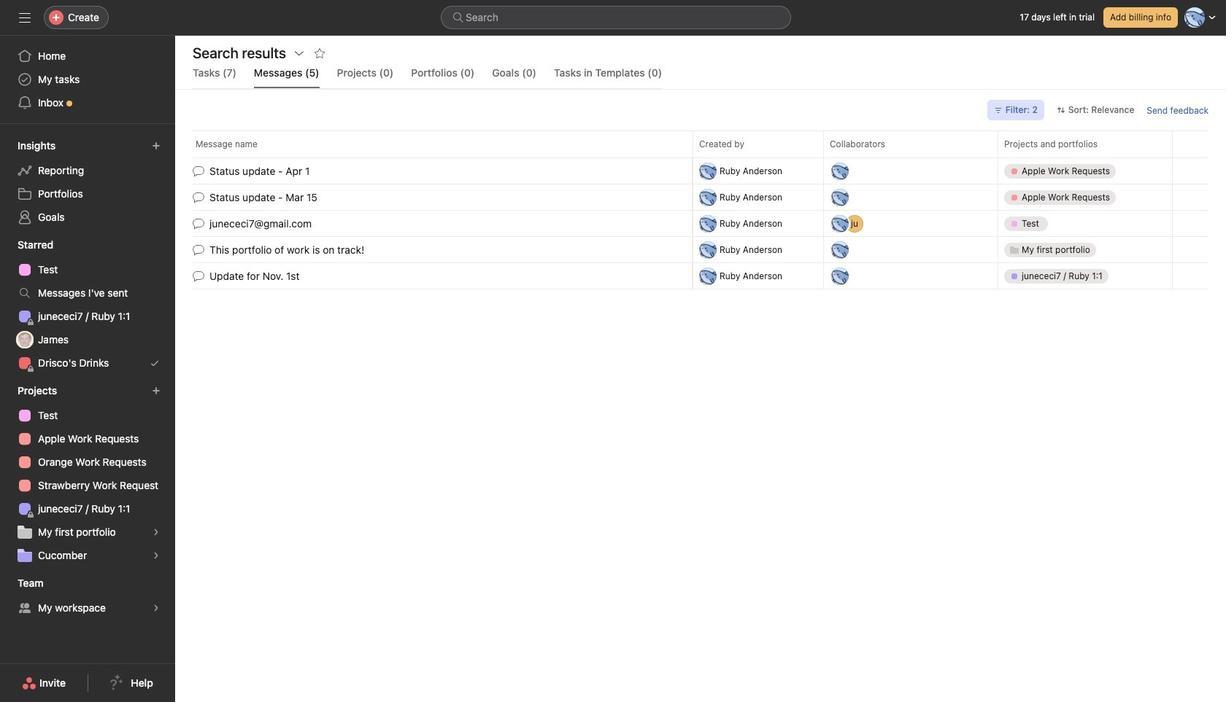 Task type: vqa. For each thing, say whether or not it's contained in the screenshot.
Strikethrough image
no



Task type: locate. For each thing, give the bounding box(es) containing it.
global element
[[0, 36, 175, 123]]

see details, my first portfolio image
[[152, 528, 161, 537]]

tree grid
[[175, 157, 1226, 291]]

teams element
[[0, 571, 175, 623]]

hide sidebar image
[[19, 12, 31, 23]]

list box
[[441, 6, 791, 29]]

row
[[175, 131, 1226, 158], [175, 157, 1226, 186], [193, 157, 1209, 158], [175, 183, 1226, 212], [175, 209, 1226, 238], [175, 235, 1226, 265], [175, 262, 1226, 291]]

column header
[[193, 131, 697, 158], [693, 131, 828, 158], [823, 131, 1002, 158], [998, 131, 1177, 158]]

see details, cucomber image
[[152, 552, 161, 561]]

tab list
[[193, 65, 662, 89]]

conversation name for junececi7@gmail.com cell
[[175, 210, 693, 237]]

projects element
[[0, 378, 175, 571]]

3 column header from the left
[[823, 131, 1002, 158]]

conversation name for status update - mar 15 cell
[[175, 184, 693, 211]]

add to starred image
[[314, 47, 326, 59]]

cell
[[693, 158, 824, 185], [998, 158, 1173, 185], [693, 184, 824, 211], [998, 184, 1173, 211], [693, 210, 824, 237], [998, 210, 1173, 237], [693, 236, 824, 263], [693, 263, 824, 290], [998, 263, 1173, 290]]



Task type: describe. For each thing, give the bounding box(es) containing it.
insights element
[[0, 133, 175, 232]]

conversation name for this portfolio of work is on track! cell
[[175, 236, 693, 263]]

2 column header from the left
[[693, 131, 828, 158]]

conversation name for update for nov. 1st cell
[[175, 263, 693, 290]]

4 column header from the left
[[998, 131, 1177, 158]]

new insights image
[[152, 142, 161, 150]]

see details, my workspace image
[[152, 604, 161, 613]]

1 column header from the left
[[193, 131, 697, 158]]

conversation name for status update - apr 1 cell
[[175, 158, 693, 185]]

actions image
[[293, 47, 305, 59]]

new project or portfolio image
[[152, 387, 161, 396]]

starred element
[[0, 232, 175, 378]]



